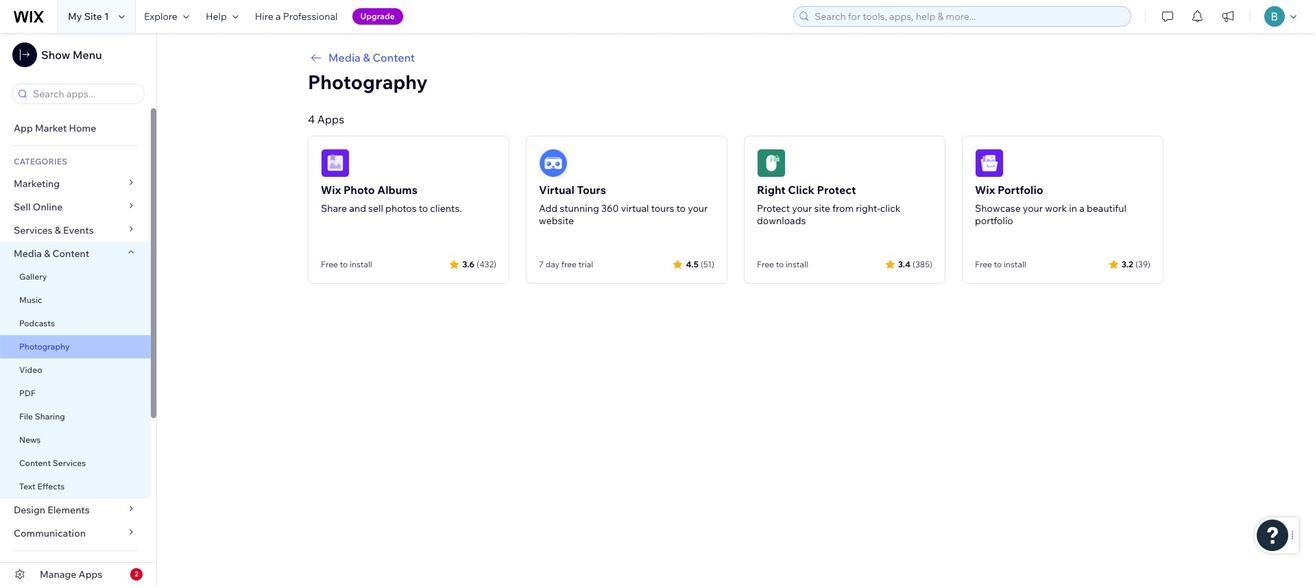 Task type: locate. For each thing, give the bounding box(es) containing it.
free to install for portfolio
[[975, 259, 1026, 269]]

2 horizontal spatial install
[[1004, 259, 1026, 269]]

install down and
[[350, 259, 372, 269]]

photography link
[[0, 335, 151, 359]]

protect down right
[[757, 202, 790, 215]]

wix photo albums share and sell photos to clients.
[[321, 183, 462, 215]]

wix inside wix portfolio showcase your work in a beautiful portfolio
[[975, 183, 995, 197]]

a inside wix portfolio showcase your work in a beautiful portfolio
[[1079, 202, 1085, 215]]

click
[[880, 202, 901, 215]]

0 horizontal spatial media
[[14, 248, 42, 260]]

1 wix from the left
[[321, 183, 341, 197]]

pdf link
[[0, 382, 151, 405]]

in
[[1069, 202, 1077, 215]]

apps right manage
[[79, 568, 102, 581]]

to for wix portfolio
[[994, 259, 1002, 269]]

0 vertical spatial content
[[373, 51, 415, 64]]

free for right click protect
[[757, 259, 774, 269]]

podcasts link
[[0, 312, 151, 335]]

0 vertical spatial apps
[[317, 112, 344, 126]]

sidebar element
[[0, 33, 157, 586]]

protect
[[817, 183, 856, 197], [757, 202, 790, 215]]

0 horizontal spatial apps
[[79, 568, 102, 581]]

website
[[539, 215, 574, 227]]

explore
[[14, 562, 52, 572]]

0 vertical spatial services
[[14, 224, 53, 237]]

2 horizontal spatial free
[[975, 259, 992, 269]]

2 install from the left
[[786, 259, 808, 269]]

0 horizontal spatial media & content link
[[0, 242, 151, 265]]

your
[[688, 202, 708, 215], [792, 202, 812, 215], [1023, 202, 1043, 215]]

3.2 (39)
[[1122, 259, 1151, 269]]

content services
[[19, 458, 86, 468]]

2 your from the left
[[792, 202, 812, 215]]

hire a professional
[[255, 10, 338, 23]]

wix inside wix photo albums share and sell photos to clients.
[[321, 183, 341, 197]]

install down "downloads"
[[786, 259, 808, 269]]

media down upgrade button
[[328, 51, 361, 64]]

1 horizontal spatial protect
[[817, 183, 856, 197]]

photography up "4 apps"
[[308, 70, 428, 94]]

help button
[[197, 0, 247, 33]]

to down share
[[340, 259, 348, 269]]

apps inside sidebar element
[[79, 568, 102, 581]]

apps
[[317, 112, 344, 126], [79, 568, 102, 581]]

a right hire
[[276, 10, 281, 23]]

content down 'news'
[[19, 458, 51, 468]]

free to install down "downloads"
[[757, 259, 808, 269]]

wix for wix portfolio
[[975, 183, 995, 197]]

2 vertical spatial content
[[19, 458, 51, 468]]

and
[[349, 202, 366, 215]]

install
[[350, 259, 372, 269], [786, 259, 808, 269], [1004, 259, 1026, 269]]

1 horizontal spatial install
[[786, 259, 808, 269]]

free to install down portfolio
[[975, 259, 1026, 269]]

1 vertical spatial protect
[[757, 202, 790, 215]]

2 horizontal spatial free to install
[[975, 259, 1026, 269]]

text
[[19, 481, 35, 492]]

2 vertical spatial &
[[44, 248, 50, 260]]

0 horizontal spatial free
[[321, 259, 338, 269]]

3 your from the left
[[1023, 202, 1043, 215]]

marketing link
[[0, 172, 151, 195]]

photography
[[308, 70, 428, 94], [19, 341, 70, 352]]

0 horizontal spatial media & content
[[14, 248, 89, 260]]

3 free from the left
[[975, 259, 992, 269]]

4.5
[[686, 259, 699, 269]]

free to install down and
[[321, 259, 372, 269]]

(39)
[[1135, 259, 1151, 269]]

media & content down upgrade button
[[328, 51, 415, 64]]

media up gallery
[[14, 248, 42, 260]]

stunning
[[560, 202, 599, 215]]

& left events
[[55, 224, 61, 237]]

install down portfolio
[[1004, 259, 1026, 269]]

free to install for click
[[757, 259, 808, 269]]

1 horizontal spatial free
[[757, 259, 774, 269]]

wix photo albums logo image
[[321, 149, 350, 178]]

3.6
[[462, 259, 475, 269]]

1 vertical spatial a
[[1079, 202, 1085, 215]]

to
[[419, 202, 428, 215], [677, 202, 686, 215], [340, 259, 348, 269], [776, 259, 784, 269], [994, 259, 1002, 269]]

to for right click protect
[[776, 259, 784, 269]]

1 horizontal spatial your
[[792, 202, 812, 215]]

1 vertical spatial photography
[[19, 341, 70, 352]]

free to install
[[321, 259, 372, 269], [757, 259, 808, 269], [975, 259, 1026, 269]]

1 horizontal spatial media
[[328, 51, 361, 64]]

0 horizontal spatial install
[[350, 259, 372, 269]]

media & content down services & events
[[14, 248, 89, 260]]

&
[[363, 51, 370, 64], [55, 224, 61, 237], [44, 248, 50, 260]]

3 free to install from the left
[[975, 259, 1026, 269]]

services down news "link"
[[53, 458, 86, 468]]

0 horizontal spatial protect
[[757, 202, 790, 215]]

your right tours
[[688, 202, 708, 215]]

free to install for photo
[[321, 259, 372, 269]]

a
[[276, 10, 281, 23], [1079, 202, 1085, 215]]

wix up share
[[321, 183, 341, 197]]

virtual tours add stunning 360 virtual tours to your website
[[539, 183, 708, 227]]

pdf
[[19, 388, 35, 398]]

0 vertical spatial photography
[[308, 70, 428, 94]]

free down portfolio
[[975, 259, 992, 269]]

gallery link
[[0, 265, 151, 289]]

free for wix photo albums
[[321, 259, 338, 269]]

0 vertical spatial media
[[328, 51, 361, 64]]

file sharing link
[[0, 405, 151, 429]]

wix up showcase
[[975, 183, 995, 197]]

0 vertical spatial protect
[[817, 183, 856, 197]]

0 horizontal spatial photography
[[19, 341, 70, 352]]

photography inside sidebar element
[[19, 341, 70, 352]]

1 your from the left
[[688, 202, 708, 215]]

your inside wix portfolio showcase your work in a beautiful portfolio
[[1023, 202, 1043, 215]]

2 free from the left
[[757, 259, 774, 269]]

upgrade
[[360, 11, 395, 21]]

services & events
[[14, 224, 94, 237]]

free down "downloads"
[[757, 259, 774, 269]]

your down "click" on the top
[[792, 202, 812, 215]]

sell
[[14, 201, 31, 213]]

0 horizontal spatial your
[[688, 202, 708, 215]]

news link
[[0, 429, 151, 452]]

sell online link
[[0, 195, 151, 219]]

0 vertical spatial media & content link
[[308, 49, 1164, 66]]

explore
[[144, 10, 178, 23]]

home
[[69, 122, 96, 134]]

1 horizontal spatial media & content
[[328, 51, 415, 64]]

media inside sidebar element
[[14, 248, 42, 260]]

0 horizontal spatial free to install
[[321, 259, 372, 269]]

right-
[[856, 202, 880, 215]]

my site 1
[[68, 10, 109, 23]]

& down upgrade button
[[363, 51, 370, 64]]

0 horizontal spatial a
[[276, 10, 281, 23]]

3.4 (385)
[[898, 259, 933, 269]]

1 free to install from the left
[[321, 259, 372, 269]]

1 vertical spatial media & content
[[14, 248, 89, 260]]

to down "downloads"
[[776, 259, 784, 269]]

video
[[19, 365, 42, 375]]

1 horizontal spatial wix
[[975, 183, 995, 197]]

to right tours
[[677, 202, 686, 215]]

add
[[539, 202, 558, 215]]

1 horizontal spatial content
[[52, 248, 89, 260]]

1 vertical spatial media
[[14, 248, 42, 260]]

online
[[33, 201, 63, 213]]

portfolio
[[975, 215, 1013, 227]]

content
[[373, 51, 415, 64], [52, 248, 89, 260], [19, 458, 51, 468]]

1 vertical spatial apps
[[79, 568, 102, 581]]

1 horizontal spatial &
[[55, 224, 61, 237]]

1 vertical spatial &
[[55, 224, 61, 237]]

podcasts
[[19, 318, 55, 328]]

0 vertical spatial media & content
[[328, 51, 415, 64]]

photography down the podcasts
[[19, 341, 70, 352]]

free down share
[[321, 259, 338, 269]]

1 horizontal spatial media & content link
[[308, 49, 1164, 66]]

wix portfolio showcase your work in a beautiful portfolio
[[975, 183, 1127, 227]]

0 horizontal spatial wix
[[321, 183, 341, 197]]

2
[[135, 570, 138, 579]]

apps right the "4"
[[317, 112, 344, 126]]

show menu
[[41, 48, 102, 62]]

1 install from the left
[[350, 259, 372, 269]]

right click protect protect your site from right-click downloads
[[757, 183, 901, 227]]

3 install from the left
[[1004, 259, 1026, 269]]

free
[[321, 259, 338, 269], [757, 259, 774, 269], [975, 259, 992, 269]]

app market home link
[[0, 117, 151, 140]]

app
[[14, 122, 33, 134]]

& down services & events
[[44, 248, 50, 260]]

services & events link
[[0, 219, 151, 242]]

wix
[[321, 183, 341, 197], [975, 183, 995, 197]]

to right the photos
[[419, 202, 428, 215]]

portfolio
[[998, 183, 1043, 197]]

2 wix from the left
[[975, 183, 995, 197]]

content down upgrade button
[[373, 51, 415, 64]]

1 horizontal spatial a
[[1079, 202, 1085, 215]]

0 horizontal spatial content
[[19, 458, 51, 468]]

services down sell online
[[14, 224, 53, 237]]

(51)
[[701, 259, 715, 269]]

1 horizontal spatial free to install
[[757, 259, 808, 269]]

2 free to install from the left
[[757, 259, 808, 269]]

a right in
[[1079, 202, 1085, 215]]

2 horizontal spatial your
[[1023, 202, 1043, 215]]

sell
[[368, 202, 383, 215]]

your inside right click protect protect your site from right-click downloads
[[792, 202, 812, 215]]

media
[[328, 51, 361, 64], [14, 248, 42, 260]]

1 horizontal spatial apps
[[317, 112, 344, 126]]

manage
[[40, 568, 76, 581]]

media & content
[[328, 51, 415, 64], [14, 248, 89, 260]]

trial
[[579, 259, 593, 269]]

gallery
[[19, 272, 47, 282]]

4 apps
[[308, 112, 344, 126]]

1 free from the left
[[321, 259, 338, 269]]

protect up from
[[817, 183, 856, 197]]

(432)
[[477, 259, 496, 269]]

content down services & events link
[[52, 248, 89, 260]]

to down portfolio
[[994, 259, 1002, 269]]

your down portfolio
[[1023, 202, 1043, 215]]

2 horizontal spatial &
[[363, 51, 370, 64]]

free for wix portfolio
[[975, 259, 992, 269]]

0 vertical spatial a
[[276, 10, 281, 23]]



Task type: describe. For each thing, give the bounding box(es) containing it.
effects
[[37, 481, 65, 492]]

3.2
[[1122, 259, 1133, 269]]

day
[[546, 259, 560, 269]]

7
[[539, 259, 544, 269]]

file sharing
[[19, 411, 65, 422]]

photos
[[385, 202, 417, 215]]

text effects
[[19, 481, 65, 492]]

help
[[206, 10, 227, 23]]

clients.
[[430, 202, 462, 215]]

Search apps... field
[[29, 84, 140, 104]]

(385)
[[913, 259, 933, 269]]

4.5 (51)
[[686, 259, 715, 269]]

Search for tools, apps, help & more... field
[[811, 7, 1127, 26]]

design elements
[[14, 504, 90, 516]]

wix portfolio logo image
[[975, 149, 1004, 178]]

1 horizontal spatial photography
[[308, 70, 428, 94]]

market
[[35, 122, 67, 134]]

work
[[1045, 202, 1067, 215]]

content services link
[[0, 452, 151, 475]]

professional
[[283, 10, 338, 23]]

7 day free trial
[[539, 259, 593, 269]]

communication
[[14, 527, 88, 540]]

to inside virtual tours add stunning 360 virtual tours to your website
[[677, 202, 686, 215]]

0 horizontal spatial &
[[44, 248, 50, 260]]

menu
[[73, 48, 102, 62]]

upgrade button
[[352, 8, 403, 25]]

showcase
[[975, 202, 1021, 215]]

news
[[19, 435, 41, 445]]

click
[[788, 183, 815, 197]]

virtual
[[539, 183, 575, 197]]

file
[[19, 411, 33, 422]]

site
[[814, 202, 830, 215]]

events
[[63, 224, 94, 237]]

wix for wix photo albums
[[321, 183, 341, 197]]

install for showcase
[[1004, 259, 1026, 269]]

albums
[[377, 183, 418, 197]]

install for protect
[[786, 259, 808, 269]]

virtual tours logo image
[[539, 149, 568, 178]]

0 vertical spatial &
[[363, 51, 370, 64]]

hire a professional link
[[247, 0, 346, 33]]

music
[[19, 295, 42, 305]]

categories
[[14, 156, 67, 167]]

my
[[68, 10, 82, 23]]

design elements link
[[0, 499, 151, 522]]

4
[[308, 112, 315, 126]]

1 vertical spatial services
[[53, 458, 86, 468]]

your inside virtual tours add stunning 360 virtual tours to your website
[[688, 202, 708, 215]]

music link
[[0, 289, 151, 312]]

to for wix photo albums
[[340, 259, 348, 269]]

photo
[[343, 183, 375, 197]]

site
[[84, 10, 102, 23]]

free
[[561, 259, 577, 269]]

1
[[104, 10, 109, 23]]

beautiful
[[1087, 202, 1127, 215]]

share
[[321, 202, 347, 215]]

right
[[757, 183, 786, 197]]

3.6 (432)
[[462, 259, 496, 269]]

marketing
[[14, 178, 60, 190]]

media & content inside sidebar element
[[14, 248, 89, 260]]

downloads
[[757, 215, 806, 227]]

manage apps
[[40, 568, 102, 581]]

design
[[14, 504, 45, 516]]

tours
[[577, 183, 606, 197]]

video link
[[0, 359, 151, 382]]

1 vertical spatial content
[[52, 248, 89, 260]]

3.4
[[898, 259, 911, 269]]

right click protect logo image
[[757, 149, 786, 178]]

text effects link
[[0, 475, 151, 499]]

to inside wix photo albums share and sell photos to clients.
[[419, 202, 428, 215]]

virtual
[[621, 202, 649, 215]]

tours
[[651, 202, 674, 215]]

2 horizontal spatial content
[[373, 51, 415, 64]]

elements
[[47, 504, 90, 516]]

communication link
[[0, 522, 151, 545]]

sell online
[[14, 201, 63, 213]]

show
[[41, 48, 70, 62]]

apps for manage apps
[[79, 568, 102, 581]]

1 vertical spatial media & content link
[[0, 242, 151, 265]]

from
[[833, 202, 854, 215]]

apps for 4 apps
[[317, 112, 344, 126]]

install for albums
[[350, 259, 372, 269]]

show menu button
[[12, 43, 102, 67]]

hire
[[255, 10, 273, 23]]

sharing
[[35, 411, 65, 422]]



Task type: vqa. For each thing, say whether or not it's contained in the screenshot.
3.6
yes



